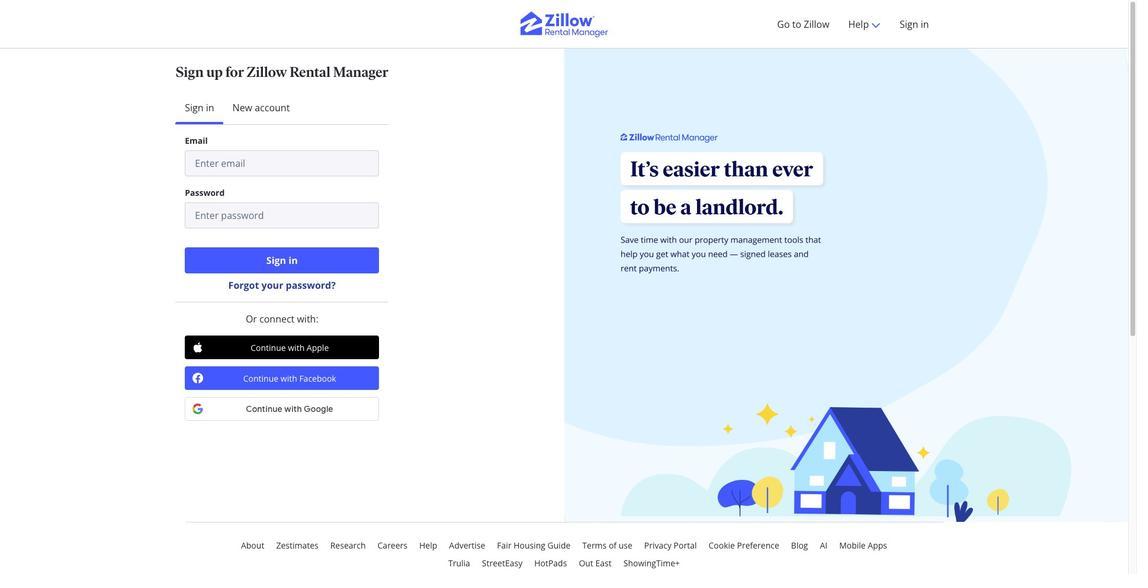 Task type: describe. For each thing, give the bounding box(es) containing it.
new account button
[[223, 91, 299, 124]]

mobile apps
[[839, 540, 887, 551]]

portal
[[674, 540, 697, 551]]

it's easier than ever to be a landlord. save time with our property management tools that help you get what you need - signed leases and rent payments. image
[[621, 133, 828, 273]]

ai link
[[820, 539, 828, 553]]

hotpads
[[534, 558, 567, 569]]

hotpads link
[[534, 557, 567, 571]]

or connect with:
[[246, 313, 318, 326]]

Email email field
[[185, 150, 379, 177]]

careers
[[378, 540, 407, 551]]

help for help link
[[419, 540, 437, 551]]

sign in actions group
[[185, 248, 379, 293]]

Password password field
[[185, 203, 379, 229]]

your
[[262, 279, 283, 292]]

account
[[255, 101, 290, 114]]

help button
[[849, 17, 869, 31]]

careers link
[[378, 539, 407, 553]]

about
[[241, 540, 264, 551]]

help button
[[849, 17, 881, 31]]

blog link
[[791, 539, 808, 553]]

sign in link
[[900, 17, 929, 31]]

with for apple
[[288, 342, 305, 353]]

continue for continue with apple
[[251, 342, 286, 353]]

in for sign in button
[[206, 101, 214, 114]]

help link
[[419, 539, 437, 553]]

privacy portal link
[[644, 539, 697, 553]]

research
[[330, 540, 366, 551]]

facebook image
[[193, 373, 203, 384]]

go to zillow link
[[777, 17, 830, 31]]

terms of use link
[[582, 539, 632, 553]]

help for help button
[[849, 17, 869, 31]]

out
[[579, 558, 593, 569]]

ai
[[820, 540, 828, 551]]

trulia link
[[448, 557, 470, 571]]

new account
[[233, 101, 290, 114]]

sign in for sign in link
[[900, 17, 929, 31]]

east
[[596, 558, 612, 569]]

cookie preference link
[[709, 539, 779, 553]]

showingtime+
[[624, 558, 680, 569]]

out east
[[579, 558, 612, 569]]

up
[[206, 63, 223, 81]]

research link
[[330, 539, 366, 553]]

or
[[246, 313, 257, 326]]

out east link
[[579, 557, 612, 571]]

rental
[[290, 63, 330, 81]]

zestimates
[[276, 540, 318, 551]]

advertise link
[[449, 539, 485, 553]]

authentication tabs tab list
[[175, 91, 389, 125]]



Task type: vqa. For each thing, say whether or not it's contained in the screenshot.
LOCATION OUTLINE icon
no



Task type: locate. For each thing, give the bounding box(es) containing it.
0 vertical spatial zillow
[[804, 17, 830, 31]]

preference
[[737, 540, 779, 551]]

password?
[[286, 279, 336, 292]]

1 horizontal spatial zillow
[[804, 17, 830, 31]]

1 vertical spatial help
[[419, 540, 437, 551]]

forgot your password?
[[228, 279, 336, 292]]

1 horizontal spatial help
[[849, 17, 869, 31]]

zillow rental manager home page image
[[520, 11, 608, 37]]

sign in
[[900, 17, 929, 31], [185, 101, 214, 114]]

to
[[792, 17, 801, 31]]

sign in right help popup button
[[900, 17, 929, 31]]

continue for continue with facebook
[[243, 373, 278, 384]]

0 horizontal spatial in
[[206, 101, 214, 114]]

sign for sign in button
[[185, 101, 203, 114]]

apps
[[868, 540, 887, 551]]

guide
[[548, 540, 571, 551]]

privacy
[[644, 540, 672, 551]]

0 vertical spatial sign
[[900, 17, 918, 31]]

help right go to zillow
[[849, 17, 869, 31]]

blog
[[791, 540, 808, 551]]

of
[[609, 540, 617, 551]]

apple logo image
[[193, 342, 203, 353]]

zestimates link
[[276, 539, 318, 553]]

1 vertical spatial sign
[[176, 63, 204, 81]]

fair
[[497, 540, 512, 551]]

sign for sign in link
[[900, 17, 918, 31]]

forgot
[[228, 279, 259, 292]]

forgot your password? link
[[185, 278, 379, 293]]

0 vertical spatial help
[[849, 17, 869, 31]]

with
[[288, 342, 305, 353], [281, 373, 297, 384]]

in for sign in link
[[921, 17, 929, 31]]

0 vertical spatial sign in
[[900, 17, 929, 31]]

sign up for zillow rental manager
[[176, 63, 389, 81]]

housing
[[514, 540, 545, 551]]

help inside popup button
[[849, 17, 869, 31]]

in
[[921, 17, 929, 31], [206, 101, 214, 114]]

showingtime+ link
[[624, 557, 680, 571]]

in inside button
[[206, 101, 214, 114]]

0 horizontal spatial zillow
[[247, 63, 287, 81]]

continue with facebook
[[243, 373, 336, 384]]

manager
[[333, 63, 389, 81]]

about link
[[241, 539, 264, 553]]

facebook
[[299, 373, 336, 384]]

advertise
[[449, 540, 485, 551]]

help
[[849, 17, 869, 31], [419, 540, 437, 551]]

1 vertical spatial sign in
[[185, 101, 214, 114]]

connect
[[259, 313, 295, 326]]

use
[[619, 540, 632, 551]]

cookie preference
[[709, 540, 779, 551]]

cookie
[[709, 540, 735, 551]]

fair housing guide link
[[497, 539, 571, 553]]

new
[[233, 101, 252, 114]]

trulia
[[448, 558, 470, 569]]

streeteasy link
[[482, 557, 523, 571]]

with left facebook
[[281, 373, 297, 384]]

continue
[[251, 342, 286, 353], [243, 373, 278, 384]]

1 horizontal spatial sign in
[[900, 17, 929, 31]]

sign in inside sign in button
[[185, 101, 214, 114]]

sign
[[900, 17, 918, 31], [176, 63, 204, 81], [185, 101, 203, 114]]

help right the careers
[[419, 540, 437, 551]]

0 horizontal spatial sign in
[[185, 101, 214, 114]]

1 vertical spatial zillow
[[247, 63, 287, 81]]

zillow rental manager link
[[520, 11, 608, 37]]

for
[[226, 63, 244, 81]]

with for facebook
[[281, 373, 297, 384]]

terms
[[582, 540, 607, 551]]

sign left up in the left top of the page
[[176, 63, 204, 81]]

continue with apple
[[251, 342, 329, 353]]

terms of use
[[582, 540, 632, 551]]

1 vertical spatial continue
[[243, 373, 278, 384]]

continue down the continue with apple
[[243, 373, 278, 384]]

sign right help popup button
[[900, 17, 918, 31]]

privacy portal
[[644, 540, 697, 551]]

1 horizontal spatial in
[[921, 17, 929, 31]]

0 vertical spatial with
[[288, 342, 305, 353]]

mobile apps link
[[839, 539, 887, 553]]

go
[[777, 17, 790, 31]]

0 horizontal spatial help
[[419, 540, 437, 551]]

1 vertical spatial with
[[281, 373, 297, 384]]

email
[[185, 135, 208, 146]]

apple
[[307, 342, 329, 353]]

0 vertical spatial continue
[[251, 342, 286, 353]]

with left apple
[[288, 342, 305, 353]]

2 vertical spatial sign
[[185, 101, 203, 114]]

with:
[[297, 313, 318, 326]]

continue down connect
[[251, 342, 286, 353]]

sign in for sign in button
[[185, 101, 214, 114]]

sign in button
[[175, 91, 224, 124]]

sign up email in the left of the page
[[185, 101, 203, 114]]

None submit
[[185, 248, 379, 274]]

password
[[185, 187, 225, 198]]

sign in up email in the left of the page
[[185, 101, 214, 114]]

0 vertical spatial in
[[921, 17, 929, 31]]

streeteasy
[[482, 558, 523, 569]]

mobile
[[839, 540, 866, 551]]

zillow
[[804, 17, 830, 31], [247, 63, 287, 81]]

go to zillow
[[777, 17, 830, 31]]

sign inside button
[[185, 101, 203, 114]]

fair housing guide
[[497, 540, 571, 551]]

zillow right to
[[804, 17, 830, 31]]

1 vertical spatial in
[[206, 101, 214, 114]]

zillow right for
[[247, 63, 287, 81]]



